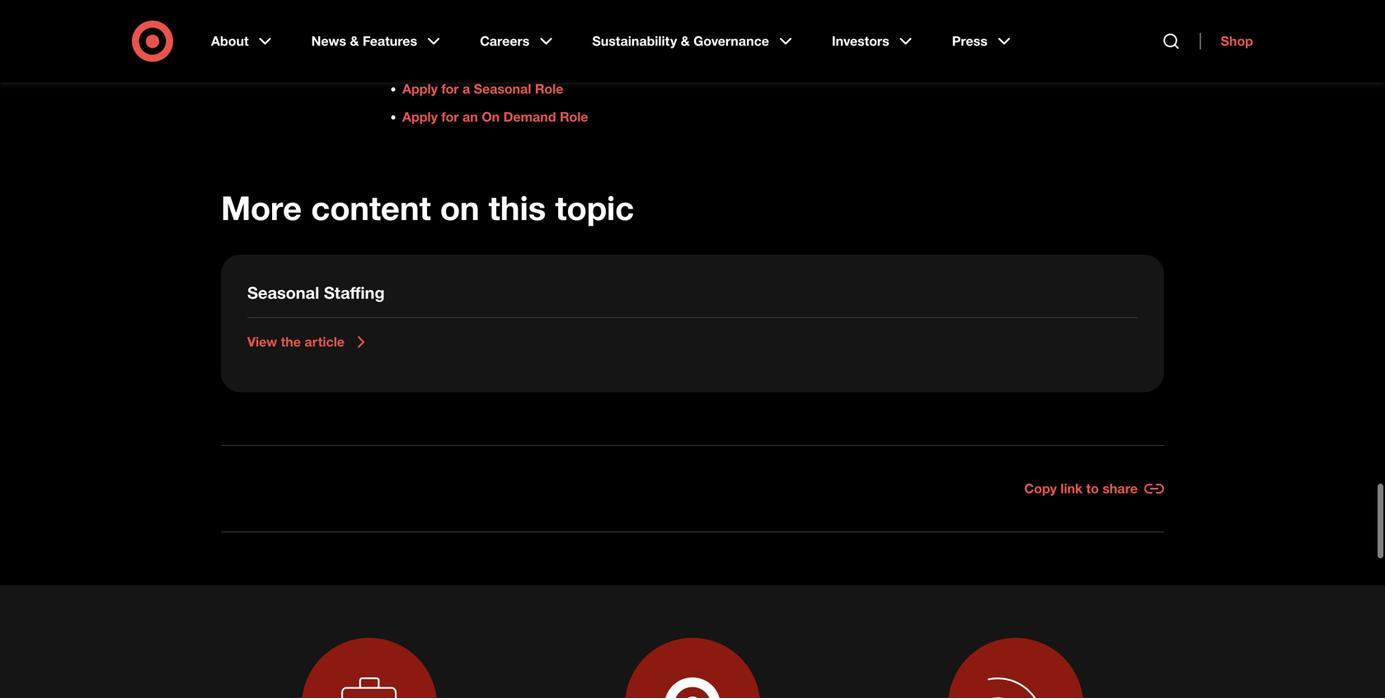 Task type: describe. For each thing, give the bounding box(es) containing it.
press
[[953, 33, 988, 49]]

employee benefits link
[[403, 25, 520, 41]]

this
[[489, 188, 546, 228]]

about link
[[200, 20, 287, 63]]

0 horizontal spatial seasonal
[[247, 283, 320, 303]]

apply for apply for a seasonal role
[[403, 81, 438, 97]]

shop
[[1221, 33, 1254, 49]]

sustainability & governance link
[[581, 20, 808, 63]]

& for governance
[[681, 33, 690, 49]]

copy
[[1025, 481, 1057, 497]]

share
[[1103, 481, 1138, 497]]

news
[[312, 33, 346, 49]]

on
[[482, 109, 500, 125]]

topic
[[556, 188, 634, 228]]

view the article
[[247, 334, 345, 350]]

features
[[363, 33, 417, 49]]

to
[[1087, 481, 1100, 497]]

shop link
[[1201, 33, 1254, 49]]

careers
[[480, 33, 530, 49]]

an
[[463, 109, 478, 125]]

1 vertical spatial role
[[560, 109, 589, 125]]

& for features
[[350, 33, 359, 49]]

more content on this topic
[[221, 188, 634, 228]]

staffing
[[324, 283, 385, 303]]

apply for a seasonal role
[[403, 81, 564, 97]]



Task type: locate. For each thing, give the bounding box(es) containing it.
employee benefits
[[403, 25, 520, 41]]

sustainability
[[593, 33, 677, 49]]

apply left 'a'
[[403, 81, 438, 97]]

for left an
[[442, 109, 459, 125]]

sustainability & governance
[[593, 33, 770, 49]]

apply
[[403, 81, 438, 97], [403, 109, 438, 125]]

about
[[211, 33, 249, 49]]

0 vertical spatial apply
[[403, 81, 438, 97]]

apply for apply for an on demand role
[[403, 109, 438, 125]]

0 vertical spatial role
[[535, 81, 564, 97]]

1 horizontal spatial seasonal
[[474, 81, 532, 97]]

seasonal up apply for an on demand role link
[[474, 81, 532, 97]]

apply for a seasonal role link
[[403, 81, 564, 97]]

0 vertical spatial seasonal
[[474, 81, 532, 97]]

1 for from the top
[[442, 81, 459, 97]]

view
[[247, 334, 277, 350]]

1 vertical spatial for
[[442, 109, 459, 125]]

view the article link
[[247, 332, 371, 352]]

copy link to share
[[1025, 481, 1138, 497]]

a
[[463, 81, 470, 97]]

apply for an on demand role link
[[403, 109, 589, 125]]

investors
[[832, 33, 890, 49]]

content
[[311, 188, 431, 228]]

for
[[442, 81, 459, 97], [442, 109, 459, 125]]

copy link to share button
[[1025, 479, 1165, 499]]

news & features link
[[300, 20, 455, 63]]

benefits
[[468, 25, 520, 41]]

0 vertical spatial for
[[442, 81, 459, 97]]

role
[[535, 81, 564, 97], [560, 109, 589, 125]]

apply for an on demand role
[[403, 109, 589, 125]]

careers link
[[469, 20, 568, 63]]

employee
[[403, 25, 464, 41]]

0 horizontal spatial &
[[350, 33, 359, 49]]

news & features
[[312, 33, 417, 49]]

demand
[[504, 109, 556, 125]]

1 vertical spatial apply
[[403, 109, 438, 125]]

1 apply from the top
[[403, 81, 438, 97]]

link
[[1061, 481, 1083, 497]]

for left 'a'
[[442, 81, 459, 97]]

1 & from the left
[[350, 33, 359, 49]]

press link
[[941, 20, 1026, 63]]

2 for from the top
[[442, 109, 459, 125]]

for for an
[[442, 109, 459, 125]]

investors link
[[821, 20, 928, 63]]

2 & from the left
[[681, 33, 690, 49]]

article
[[305, 334, 345, 350]]

the
[[281, 334, 301, 350]]

2 apply from the top
[[403, 109, 438, 125]]

more
[[221, 188, 302, 228]]

1 vertical spatial seasonal
[[247, 283, 320, 303]]

governance
[[694, 33, 770, 49]]

&
[[350, 33, 359, 49], [681, 33, 690, 49]]

seasonal staffing
[[247, 283, 385, 303]]

& right the news
[[350, 33, 359, 49]]

1 horizontal spatial &
[[681, 33, 690, 49]]

& left governance
[[681, 33, 690, 49]]

role right demand
[[560, 109, 589, 125]]

apply left an
[[403, 109, 438, 125]]

on
[[440, 188, 480, 228]]

role up demand
[[535, 81, 564, 97]]

seasonal up the
[[247, 283, 320, 303]]

seasonal
[[474, 81, 532, 97], [247, 283, 320, 303]]

for for a
[[442, 81, 459, 97]]



Task type: vqa. For each thing, say whether or not it's contained in the screenshot.
Governance's &
yes



